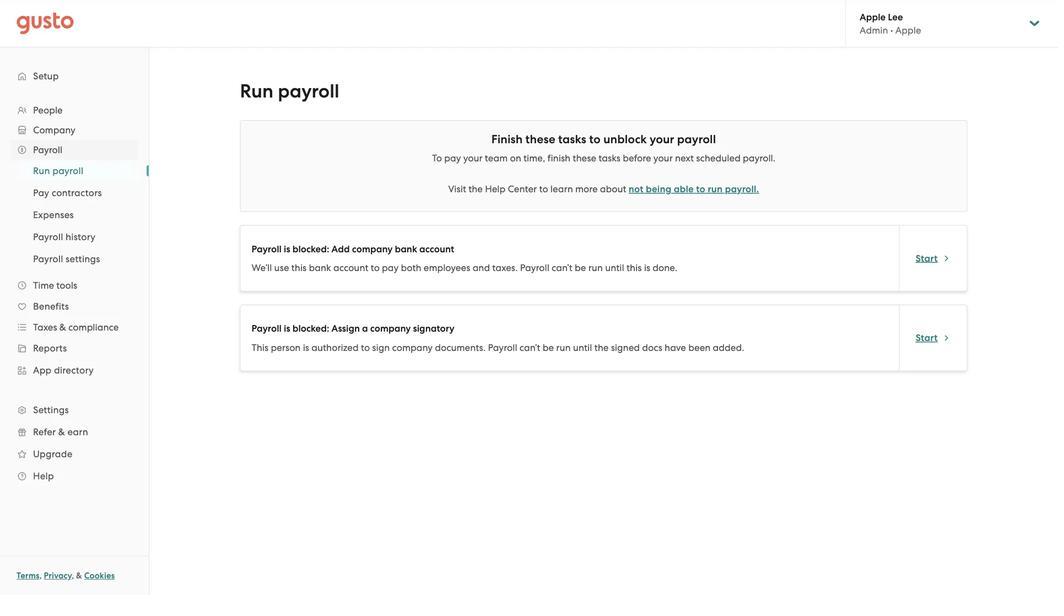 Task type: vqa. For each thing, say whether or not it's contained in the screenshot.
fifth check image from the bottom of the Previous payroll records list
no



Task type: describe. For each thing, give the bounding box(es) containing it.
1 horizontal spatial run
[[240, 80, 274, 103]]

payroll for payroll is blocked: add company bank account
[[252, 243, 282, 255]]

0 vertical spatial run payroll
[[240, 80, 340, 103]]

finish
[[492, 133, 523, 146]]

1 horizontal spatial pay
[[444, 153, 461, 164]]

gusto navigation element
[[0, 47, 149, 505]]

documents.
[[435, 342, 486, 353]]

taxes & compliance button
[[11, 318, 138, 337]]

1 vertical spatial company
[[370, 323, 411, 334]]

blocked: for assign
[[293, 323, 329, 334]]

payroll is blocked: assign a company signatory
[[252, 323, 455, 334]]

not being able to run payroll. link
[[629, 184, 759, 195]]

0 vertical spatial payroll
[[278, 80, 340, 103]]

payroll for payroll settings
[[33, 254, 63, 265]]

authorized
[[312, 342, 359, 353]]

visit the help center to learn more about not being able to run payroll.
[[449, 184, 759, 195]]

0 horizontal spatial can't
[[520, 342, 541, 353]]

1 , from the left
[[39, 571, 42, 581]]

setup
[[33, 71, 59, 82]]

able
[[674, 184, 694, 195]]

add
[[332, 243, 350, 255]]

list containing people
[[0, 100, 149, 487]]

contractors
[[52, 187, 102, 198]]

team
[[485, 153, 508, 164]]

payroll history link
[[20, 227, 138, 247]]

terms , privacy , & cookies
[[17, 571, 115, 581]]

more
[[576, 184, 598, 195]]

settings link
[[11, 400, 138, 420]]

people
[[33, 105, 63, 116]]

help link
[[11, 466, 138, 486]]

about
[[600, 184, 627, 195]]

added.
[[713, 342, 745, 353]]

start link for payroll is blocked: assign a company signatory
[[916, 331, 951, 345]]

app
[[33, 365, 52, 376]]

lee
[[888, 11, 903, 22]]

signatory
[[413, 323, 455, 334]]

home image
[[17, 12, 74, 34]]

1 vertical spatial tasks
[[599, 153, 621, 164]]

setup link
[[11, 66, 138, 86]]

1 vertical spatial until
[[573, 342, 592, 353]]

pay contractors
[[33, 187, 102, 198]]

visit
[[449, 184, 466, 195]]

list containing run payroll
[[0, 160, 149, 270]]

1 horizontal spatial account
[[420, 243, 454, 255]]

is up person
[[284, 323, 290, 334]]

taxes & compliance
[[33, 322, 119, 333]]

run payroll inside list
[[33, 165, 83, 176]]

help inside list
[[33, 471, 54, 482]]

privacy
[[44, 571, 72, 581]]

time tools
[[33, 280, 77, 291]]

refer & earn link
[[11, 422, 138, 442]]

blocked: for add
[[293, 243, 329, 255]]

this person is authorized to sign company documents. payroll can't be run until the signed docs have been added.
[[252, 342, 745, 353]]

app directory
[[33, 365, 94, 376]]

payroll settings
[[33, 254, 100, 265]]

to up to pay your team on time, finish these tasks before your next scheduled payroll.
[[589, 133, 601, 146]]

unblock
[[604, 133, 647, 146]]

earn
[[68, 427, 88, 438]]

to down payroll is blocked: add company bank account
[[371, 262, 380, 273]]

on
[[510, 153, 521, 164]]

company button
[[11, 120, 138, 140]]

learn
[[551, 184, 573, 195]]

to pay your team on time, finish these tasks before your next scheduled payroll.
[[432, 153, 776, 164]]

payroll. for scheduled
[[743, 153, 776, 164]]

0 vertical spatial bank
[[395, 243, 417, 255]]

pay
[[33, 187, 49, 198]]

not
[[629, 184, 644, 195]]

have
[[665, 342, 686, 353]]

cookies
[[84, 571, 115, 581]]

directory
[[54, 365, 94, 376]]

both
[[401, 262, 422, 273]]

pay contractors link
[[20, 183, 138, 203]]

terms link
[[17, 571, 39, 581]]

0 vertical spatial these
[[526, 133, 556, 146]]

is right person
[[303, 342, 309, 353]]

sign
[[372, 342, 390, 353]]

payroll settings link
[[20, 249, 138, 269]]

settings
[[33, 405, 69, 416]]

assign
[[332, 323, 360, 334]]

is up use
[[284, 243, 290, 255]]

0 horizontal spatial be
[[543, 342, 554, 353]]

0 vertical spatial until
[[605, 262, 625, 273]]

is left done.
[[644, 262, 651, 273]]

a
[[362, 323, 368, 334]]

your left team
[[463, 153, 483, 164]]

time tools button
[[11, 276, 138, 296]]

1 horizontal spatial apple
[[896, 25, 922, 36]]

cookies button
[[84, 570, 115, 583]]

to left sign
[[361, 342, 370, 353]]

0 horizontal spatial account
[[334, 262, 369, 273]]

2 vertical spatial company
[[392, 342, 433, 353]]

done.
[[653, 262, 678, 273]]



Task type: locate. For each thing, give the bounding box(es) containing it.
2 horizontal spatial payroll
[[677, 133, 716, 146]]

account up the employees
[[420, 243, 454, 255]]

apple
[[860, 11, 886, 22], [896, 25, 922, 36]]

1 horizontal spatial tasks
[[599, 153, 621, 164]]

start for account
[[916, 253, 938, 264]]

& for earn
[[58, 427, 65, 438]]

been
[[689, 342, 711, 353]]

reports link
[[11, 339, 138, 358]]

1 horizontal spatial bank
[[395, 243, 417, 255]]

1 vertical spatial run payroll
[[33, 165, 83, 176]]

tasks up finish
[[558, 133, 587, 146]]

apple right •
[[896, 25, 922, 36]]

payroll inside dropdown button
[[33, 144, 62, 155]]

start
[[916, 253, 938, 264], [916, 332, 938, 344]]

1 vertical spatial start
[[916, 332, 938, 344]]

1 horizontal spatial until
[[605, 262, 625, 273]]

payroll button
[[11, 140, 138, 160]]

1 horizontal spatial ,
[[72, 571, 74, 581]]

0 horizontal spatial run
[[556, 342, 571, 353]]

bank down payroll is blocked: add company bank account
[[309, 262, 331, 273]]

payroll inside run payroll link
[[52, 165, 83, 176]]

1 horizontal spatial the
[[595, 342, 609, 353]]

apple lee admin • apple
[[860, 11, 922, 36]]

finish
[[548, 153, 571, 164]]

0 vertical spatial company
[[352, 243, 393, 255]]

your left next
[[654, 153, 673, 164]]

app directory link
[[11, 361, 138, 380]]

before
[[623, 153, 651, 164]]

1 vertical spatial payroll.
[[725, 184, 759, 195]]

2 vertical spatial run
[[556, 342, 571, 353]]

payroll for payroll is blocked: assign a company signatory
[[252, 323, 282, 334]]

payroll for payroll history
[[33, 232, 63, 243]]

2 vertical spatial payroll
[[52, 165, 83, 176]]

use
[[274, 262, 289, 273]]

benefits link
[[11, 297, 138, 316]]

refer & earn
[[33, 427, 88, 438]]

admin
[[860, 25, 888, 36]]

0 horizontal spatial tasks
[[558, 133, 587, 146]]

compliance
[[68, 322, 119, 333]]

to left learn
[[539, 184, 548, 195]]

blocked: left add
[[293, 243, 329, 255]]

we'll use this bank account to pay both employees and taxes. payroll can't be run until this is done.
[[252, 262, 678, 273]]

0 vertical spatial help
[[485, 184, 506, 195]]

list
[[0, 100, 149, 487], [0, 160, 149, 270]]

1 vertical spatial the
[[595, 342, 609, 353]]

scheduled
[[696, 153, 741, 164]]

1 vertical spatial run
[[33, 165, 50, 176]]

we'll
[[252, 262, 272, 273]]

& inside refer & earn link
[[58, 427, 65, 438]]

0 vertical spatial payroll.
[[743, 153, 776, 164]]

pay left both
[[382, 262, 399, 273]]

can't
[[552, 262, 573, 273], [520, 342, 541, 353]]

payroll down expenses on the left top of page
[[33, 232, 63, 243]]

2 horizontal spatial run
[[708, 184, 723, 195]]

2 this from the left
[[627, 262, 642, 273]]

be
[[575, 262, 586, 273], [543, 342, 554, 353]]

payroll down company at the left top
[[33, 144, 62, 155]]

0 vertical spatial apple
[[860, 11, 886, 22]]

benefits
[[33, 301, 69, 312]]

1 vertical spatial these
[[573, 153, 597, 164]]

1 vertical spatial account
[[334, 262, 369, 273]]

1 horizontal spatial be
[[575, 262, 586, 273]]

to inside visit the help center to learn more about not being able to run payroll.
[[539, 184, 548, 195]]

payroll for payroll
[[33, 144, 62, 155]]

0 horizontal spatial this
[[292, 262, 307, 273]]

1 start from the top
[[916, 253, 938, 264]]

0 vertical spatial blocked:
[[293, 243, 329, 255]]

1 vertical spatial run
[[589, 262, 603, 273]]

upgrade link
[[11, 444, 138, 464]]

settings
[[66, 254, 100, 265]]

payroll right taxes.
[[520, 262, 550, 273]]

& right taxes
[[59, 322, 66, 333]]

privacy link
[[44, 571, 72, 581]]

payroll up the this
[[252, 323, 282, 334]]

,
[[39, 571, 42, 581], [72, 571, 74, 581]]

refer
[[33, 427, 56, 438]]

people button
[[11, 100, 138, 120]]

payroll. for run
[[725, 184, 759, 195]]

1 vertical spatial &
[[58, 427, 65, 438]]

1 vertical spatial bank
[[309, 262, 331, 273]]

run inside list
[[33, 165, 50, 176]]

1 this from the left
[[292, 262, 307, 273]]

taxes
[[33, 322, 57, 333]]

1 vertical spatial help
[[33, 471, 54, 482]]

1 horizontal spatial payroll
[[278, 80, 340, 103]]

2 list from the top
[[0, 160, 149, 270]]

to
[[589, 133, 601, 146], [539, 184, 548, 195], [696, 184, 706, 195], [371, 262, 380, 273], [361, 342, 370, 353]]

0 vertical spatial tasks
[[558, 133, 587, 146]]

center
[[508, 184, 537, 195]]

2 start from the top
[[916, 332, 938, 344]]

2 blocked: from the top
[[293, 323, 329, 334]]

finish these tasks to unblock your payroll
[[492, 133, 716, 146]]

0 horizontal spatial run
[[33, 165, 50, 176]]

the left signed
[[595, 342, 609, 353]]

help down upgrade
[[33, 471, 54, 482]]

time,
[[524, 153, 545, 164]]

&
[[59, 322, 66, 333], [58, 427, 65, 438], [76, 571, 82, 581]]

& inside taxes & compliance dropdown button
[[59, 322, 66, 333]]

help inside visit the help center to learn more about not being able to run payroll.
[[485, 184, 506, 195]]

expenses link
[[20, 205, 138, 225]]

company right add
[[352, 243, 393, 255]]

account down payroll is blocked: add company bank account
[[334, 262, 369, 273]]

company up sign
[[370, 323, 411, 334]]

history
[[66, 232, 96, 243]]

run
[[708, 184, 723, 195], [589, 262, 603, 273], [556, 342, 571, 353]]

1 vertical spatial payroll
[[677, 133, 716, 146]]

0 horizontal spatial bank
[[309, 262, 331, 273]]

run payroll link
[[20, 161, 138, 181]]

payroll. down the scheduled
[[725, 184, 759, 195]]

company
[[33, 125, 75, 136]]

0 horizontal spatial pay
[[382, 262, 399, 273]]

this
[[252, 342, 269, 353]]

apple up admin on the top of the page
[[860, 11, 886, 22]]

docs
[[642, 342, 663, 353]]

upgrade
[[33, 449, 73, 460]]

tasks down finish these tasks to unblock your payroll
[[599, 153, 621, 164]]

this right use
[[292, 262, 307, 273]]

1 vertical spatial apple
[[896, 25, 922, 36]]

0 horizontal spatial the
[[469, 184, 483, 195]]

& left cookies
[[76, 571, 82, 581]]

0 vertical spatial be
[[575, 262, 586, 273]]

company
[[352, 243, 393, 255], [370, 323, 411, 334], [392, 342, 433, 353]]

employees
[[424, 262, 471, 273]]

payroll up we'll
[[252, 243, 282, 255]]

these up time,
[[526, 133, 556, 146]]

1 horizontal spatial help
[[485, 184, 506, 195]]

the inside visit the help center to learn more about not being able to run payroll.
[[469, 184, 483, 195]]

to
[[432, 153, 442, 164]]

bank
[[395, 243, 417, 255], [309, 262, 331, 273]]

taxes.
[[493, 262, 518, 273]]

0 horizontal spatial these
[[526, 133, 556, 146]]

payroll
[[278, 80, 340, 103], [677, 133, 716, 146], [52, 165, 83, 176]]

your
[[650, 133, 675, 146], [463, 153, 483, 164], [654, 153, 673, 164]]

2 vertical spatial &
[[76, 571, 82, 581]]

0 vertical spatial pay
[[444, 153, 461, 164]]

0 vertical spatial account
[[420, 243, 454, 255]]

0 vertical spatial can't
[[552, 262, 573, 273]]

account
[[420, 243, 454, 255], [334, 262, 369, 273]]

1 horizontal spatial this
[[627, 262, 642, 273]]

, left cookies button
[[72, 571, 74, 581]]

, left privacy
[[39, 571, 42, 581]]

and
[[473, 262, 490, 273]]

1 vertical spatial pay
[[382, 262, 399, 273]]

these
[[526, 133, 556, 146], [573, 153, 597, 164]]

1 vertical spatial can't
[[520, 342, 541, 353]]

1 horizontal spatial run
[[589, 262, 603, 273]]

0 vertical spatial run
[[240, 80, 274, 103]]

next
[[675, 153, 694, 164]]

& left 'earn'
[[58, 427, 65, 438]]

reports
[[33, 343, 67, 354]]

1 horizontal spatial run payroll
[[240, 80, 340, 103]]

until left done.
[[605, 262, 625, 273]]

blocked:
[[293, 243, 329, 255], [293, 323, 329, 334]]

1 horizontal spatial these
[[573, 153, 597, 164]]

0 horizontal spatial payroll
[[52, 165, 83, 176]]

start for signatory
[[916, 332, 938, 344]]

to right able
[[696, 184, 706, 195]]

start link
[[916, 252, 951, 265], [916, 331, 951, 345]]

1 list from the top
[[0, 100, 149, 487]]

until left signed
[[573, 342, 592, 353]]

the right visit
[[469, 184, 483, 195]]

start link for payroll is blocked: add company bank account
[[916, 252, 951, 265]]

0 horizontal spatial ,
[[39, 571, 42, 581]]

1 vertical spatial blocked:
[[293, 323, 329, 334]]

bank up both
[[395, 243, 417, 255]]

payroll up time
[[33, 254, 63, 265]]

0 vertical spatial &
[[59, 322, 66, 333]]

0 vertical spatial start
[[916, 253, 938, 264]]

expenses
[[33, 210, 74, 221]]

2 start link from the top
[[916, 331, 951, 345]]

blocked: up authorized
[[293, 323, 329, 334]]

terms
[[17, 571, 39, 581]]

time
[[33, 280, 54, 291]]

tools
[[56, 280, 77, 291]]

1 vertical spatial be
[[543, 342, 554, 353]]

payroll.
[[743, 153, 776, 164], [725, 184, 759, 195]]

these right finish
[[573, 153, 597, 164]]

your up before
[[650, 133, 675, 146]]

0 vertical spatial start link
[[916, 252, 951, 265]]

0 horizontal spatial help
[[33, 471, 54, 482]]

payroll. right the scheduled
[[743, 153, 776, 164]]

this left done.
[[627, 262, 642, 273]]

payroll history
[[33, 232, 96, 243]]

0 horizontal spatial apple
[[860, 11, 886, 22]]

person
[[271, 342, 301, 353]]

help left the center
[[485, 184, 506, 195]]

signed
[[611, 342, 640, 353]]

company down the signatory
[[392, 342, 433, 353]]

payroll is blocked: add company bank account
[[252, 243, 454, 255]]

1 start link from the top
[[916, 252, 951, 265]]

& for compliance
[[59, 322, 66, 333]]

1 vertical spatial start link
[[916, 331, 951, 345]]

payroll right documents.
[[488, 342, 517, 353]]

2 , from the left
[[72, 571, 74, 581]]

0 vertical spatial run
[[708, 184, 723, 195]]

0 horizontal spatial until
[[573, 342, 592, 353]]

0 vertical spatial the
[[469, 184, 483, 195]]

pay right to
[[444, 153, 461, 164]]

1 blocked: from the top
[[293, 243, 329, 255]]

being
[[646, 184, 672, 195]]

0 horizontal spatial run payroll
[[33, 165, 83, 176]]

1 horizontal spatial can't
[[552, 262, 573, 273]]



